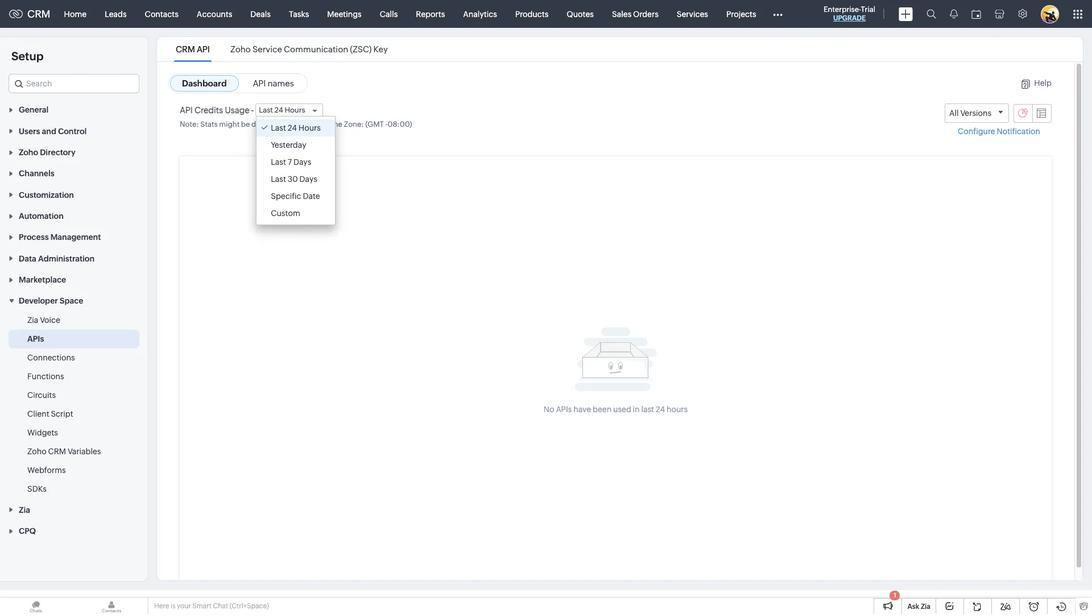 Task type: locate. For each thing, give the bounding box(es) containing it.
no apis have been used in last 24 hours
[[544, 405, 688, 414]]

versions
[[961, 109, 992, 118]]

1 vertical spatial apis
[[556, 405, 572, 414]]

marketplace button
[[0, 269, 148, 290]]

analytics link
[[454, 0, 506, 28]]

zia for zia voice
[[27, 316, 38, 325]]

1
[[894, 592, 897, 599]]

0 vertical spatial 24
[[275, 106, 283, 114]]

last 24 hours for api credits usage -
[[259, 106, 305, 114]]

credits
[[195, 105, 223, 115]]

search image
[[927, 9, 937, 19]]

all versions
[[950, 109, 992, 118]]

crm api link
[[174, 44, 212, 54]]

chat
[[213, 603, 228, 611]]

crm
[[27, 8, 50, 20], [176, 44, 195, 54], [48, 448, 66, 457]]

widgets
[[27, 429, 58, 438]]

zoho
[[230, 44, 251, 54], [19, 148, 38, 157], [27, 448, 46, 457]]

2 horizontal spatial 24
[[656, 405, 665, 414]]

crm up webforms
[[48, 448, 66, 457]]

0 vertical spatial zoho
[[230, 44, 251, 54]]

dashboard
[[182, 79, 227, 88]]

1 horizontal spatial apis
[[556, 405, 572, 414]]

last 7 days
[[271, 158, 312, 167]]

circuits
[[27, 391, 56, 400]]

profile image
[[1042, 5, 1060, 23]]

delayed
[[252, 120, 279, 129]]

stats
[[201, 120, 218, 129]]

24 for last 24 hours
[[288, 124, 297, 133]]

general
[[19, 105, 49, 115]]

api up note:
[[180, 105, 193, 115]]

apis down zia voice
[[27, 335, 44, 344]]

channels button
[[0, 163, 148, 184]]

hours up 15
[[285, 106, 305, 114]]

1 vertical spatial -
[[386, 120, 388, 129]]

control
[[58, 127, 87, 136]]

1 horizontal spatial 24
[[288, 124, 297, 133]]

api up dashboard
[[197, 44, 210, 54]]

directory
[[40, 148, 75, 157]]

zia up the cpq
[[19, 506, 30, 515]]

analytics
[[463, 9, 497, 18]]

quotes link
[[558, 0, 603, 28]]

1 horizontal spatial api
[[197, 44, 210, 54]]

services
[[677, 9, 709, 18]]

zia inside dropdown button
[[19, 506, 30, 515]]

crm up dashboard
[[176, 44, 195, 54]]

webforms
[[27, 466, 66, 475]]

zoho crm variables link
[[27, 446, 101, 458]]

0 horizontal spatial api
[[180, 105, 193, 115]]

days for last 30 days
[[300, 175, 318, 184]]

users and control
[[19, 127, 87, 136]]

sales orders link
[[603, 0, 668, 28]]

- up 'note: stats might be delayed by 15 mins'
[[251, 105, 254, 115]]

days right 7
[[294, 158, 312, 167]]

search element
[[920, 0, 944, 28]]

- right (gmt
[[386, 120, 388, 129]]

projects link
[[718, 0, 766, 28]]

zoho crm variables
[[27, 448, 101, 457]]

client script link
[[27, 409, 73, 420]]

variables
[[68, 448, 101, 457]]

client
[[27, 410, 49, 419]]

last 24 hours up yesterday
[[271, 124, 321, 133]]

crm for crm
[[27, 8, 50, 20]]

0 vertical spatial apis
[[27, 335, 44, 344]]

2 vertical spatial crm
[[48, 448, 66, 457]]

list
[[166, 37, 398, 61]]

leads
[[105, 9, 127, 18]]

2 horizontal spatial api
[[253, 79, 266, 88]]

in
[[633, 405, 640, 414]]

zoho directory
[[19, 148, 75, 157]]

24 left mins
[[288, 124, 297, 133]]

Search text field
[[9, 75, 139, 93]]

24
[[275, 106, 283, 114], [288, 124, 297, 133], [656, 405, 665, 414]]

and
[[42, 127, 56, 136]]

marketplace
[[19, 276, 66, 285]]

0 vertical spatial zia
[[27, 316, 38, 325]]

zoho service communication (zsc) key link
[[229, 44, 390, 54]]

data
[[19, 254, 36, 263]]

1 vertical spatial 24
[[288, 124, 297, 133]]

1 vertical spatial zoho
[[19, 148, 38, 157]]

1 vertical spatial crm
[[176, 44, 195, 54]]

contacts image
[[76, 599, 147, 615]]

last 24 hours up by at the top of page
[[259, 106, 305, 114]]

api
[[197, 44, 210, 54], [253, 79, 266, 88], [180, 105, 193, 115]]

zoho down widgets link
[[27, 448, 46, 457]]

apis right 'no'
[[556, 405, 572, 414]]

sales orders
[[612, 9, 659, 18]]

zia left voice
[[27, 316, 38, 325]]

api credits usage -
[[180, 105, 254, 115]]

0 vertical spatial api
[[197, 44, 210, 54]]

1 vertical spatial days
[[300, 175, 318, 184]]

zia right ask
[[921, 603, 931, 611]]

developer space button
[[0, 290, 148, 312]]

api names link
[[241, 75, 306, 92]]

0 vertical spatial last 24 hours
[[259, 106, 305, 114]]

service
[[253, 44, 282, 54]]

here is your smart chat (ctrl+space)
[[154, 603, 269, 611]]

zia
[[27, 316, 38, 325], [19, 506, 30, 515], [921, 603, 931, 611]]

enterprise-
[[824, 5, 861, 14]]

time zone: (gmt -08:00)
[[326, 120, 412, 129]]

last 30 days
[[271, 175, 318, 184]]

apis link
[[27, 334, 44, 345]]

developer space
[[19, 297, 83, 306]]

last left 7
[[271, 158, 286, 167]]

zia inside developer space region
[[27, 316, 38, 325]]

0 horizontal spatial apis
[[27, 335, 44, 344]]

zoho inside developer space region
[[27, 448, 46, 457]]

deals link
[[242, 0, 280, 28]]

zoho directory button
[[0, 142, 148, 163]]

1 vertical spatial hours
[[299, 124, 321, 133]]

24 right last
[[656, 405, 665, 414]]

create menu image
[[899, 7, 913, 21]]

configure notification
[[958, 127, 1041, 136]]

1 vertical spatial api
[[253, 79, 266, 88]]

notification
[[997, 127, 1041, 136]]

2 vertical spatial zoho
[[27, 448, 46, 457]]

zoho for zoho directory
[[19, 148, 38, 157]]

zoho down users
[[19, 148, 38, 157]]

1 vertical spatial zia
[[19, 506, 30, 515]]

reports
[[416, 9, 445, 18]]

hours for api credits usage -
[[285, 106, 305, 114]]

-
[[251, 105, 254, 115], [386, 120, 388, 129]]

last 24 hours
[[259, 106, 305, 114], [271, 124, 321, 133]]

0 horizontal spatial -
[[251, 105, 254, 115]]

developer
[[19, 297, 58, 306]]

last left 15
[[271, 124, 286, 133]]

2 vertical spatial api
[[180, 105, 193, 115]]

crm left the home
[[27, 8, 50, 20]]

0 horizontal spatial 24
[[275, 106, 283, 114]]

circuits link
[[27, 390, 56, 402]]

custom
[[271, 209, 300, 218]]

days
[[294, 158, 312, 167], [300, 175, 318, 184]]

automation button
[[0, 205, 148, 227]]

0 vertical spatial crm
[[27, 8, 50, 20]]

0 vertical spatial days
[[294, 158, 312, 167]]

0 vertical spatial hours
[[285, 106, 305, 114]]

zoho inside dropdown button
[[19, 148, 38, 157]]

hours right 15
[[299, 124, 321, 133]]

calls link
[[371, 0, 407, 28]]

None field
[[9, 74, 139, 93]]

1 horizontal spatial -
[[386, 120, 388, 129]]

api left names
[[253, 79, 266, 88]]

1 vertical spatial last 24 hours
[[271, 124, 321, 133]]

users
[[19, 127, 40, 136]]

last
[[642, 405, 655, 414]]

0 vertical spatial -
[[251, 105, 254, 115]]

last up delayed
[[259, 106, 273, 114]]

note: stats might be delayed by 15 mins
[[180, 120, 316, 129]]

functions
[[27, 372, 64, 382]]

zone:
[[344, 120, 364, 129]]

zoho left service
[[230, 44, 251, 54]]

24 for api credits usage -
[[275, 106, 283, 114]]

24 up by at the top of page
[[275, 106, 283, 114]]

days right 30
[[300, 175, 318, 184]]

orders
[[634, 9, 659, 18]]

functions link
[[27, 371, 64, 383]]

data administration button
[[0, 248, 148, 269]]



Task type: describe. For each thing, give the bounding box(es) containing it.
sales
[[612, 9, 632, 18]]

2 vertical spatial zia
[[921, 603, 931, 611]]

setup
[[11, 50, 44, 63]]

users and control button
[[0, 120, 148, 142]]

used
[[614, 405, 632, 414]]

here
[[154, 603, 169, 611]]

ask
[[908, 603, 920, 611]]

2 vertical spatial 24
[[656, 405, 665, 414]]

process management
[[19, 233, 101, 242]]

last 24 hours for last 24 hours
[[271, 124, 321, 133]]

chats image
[[0, 599, 72, 615]]

mins
[[299, 120, 316, 129]]

hours for last 24 hours
[[299, 124, 321, 133]]

zoho for zoho crm variables
[[27, 448, 46, 457]]

zoho service communication (zsc) key
[[230, 44, 388, 54]]

apis inside developer space region
[[27, 335, 44, 344]]

crm api
[[176, 44, 210, 54]]

(ctrl+space)
[[230, 603, 269, 611]]

signals image
[[950, 9, 958, 19]]

customization button
[[0, 184, 148, 205]]

home
[[64, 9, 87, 18]]

crm link
[[9, 8, 50, 20]]

sdks
[[27, 485, 47, 494]]

15
[[290, 120, 298, 129]]

customization
[[19, 191, 74, 200]]

been
[[593, 405, 612, 414]]

upgrade
[[834, 14, 866, 22]]

create menu element
[[892, 0, 920, 28]]

yesterday
[[271, 141, 306, 150]]

client script
[[27, 410, 73, 419]]

quotes
[[567, 9, 594, 18]]

days for last 7 days
[[294, 158, 312, 167]]

by
[[280, 120, 289, 129]]

space
[[60, 297, 83, 306]]

products
[[516, 9, 549, 18]]

channels
[[19, 169, 54, 178]]

api for api names
[[253, 79, 266, 88]]

management
[[50, 233, 101, 242]]

list containing crm api
[[166, 37, 398, 61]]

ask zia
[[908, 603, 931, 611]]

meetings link
[[318, 0, 371, 28]]

meetings
[[327, 9, 362, 18]]

zia for zia
[[19, 506, 30, 515]]

contacts
[[145, 9, 179, 18]]

signals element
[[944, 0, 965, 28]]

- for usage
[[251, 105, 254, 115]]

dashboard link
[[170, 75, 239, 92]]

webforms link
[[27, 465, 66, 477]]

calls
[[380, 9, 398, 18]]

30
[[288, 175, 298, 184]]

smart
[[193, 603, 212, 611]]

(gmt
[[366, 120, 384, 129]]

accounts link
[[188, 0, 242, 28]]

specific date
[[271, 192, 320, 201]]

general button
[[0, 99, 148, 120]]

zia button
[[0, 499, 148, 521]]

- for (gmt
[[386, 120, 388, 129]]

cpq
[[19, 527, 36, 536]]

calendar image
[[972, 9, 982, 18]]

developer space region
[[0, 312, 148, 499]]

specific date link
[[271, 192, 320, 201]]

accounts
[[197, 9, 232, 18]]

communication
[[284, 44, 349, 54]]

api for api credits usage -
[[180, 105, 193, 115]]

might
[[219, 120, 240, 129]]

date
[[303, 192, 320, 201]]

All Versions field
[[945, 104, 1010, 123]]

Other Modules field
[[766, 5, 790, 23]]

api names
[[253, 79, 294, 88]]

enterprise-trial upgrade
[[824, 5, 876, 22]]

profile element
[[1035, 0, 1067, 28]]

connections link
[[27, 353, 75, 364]]

cpq button
[[0, 521, 148, 542]]

time
[[326, 120, 343, 129]]

crm for crm api
[[176, 44, 195, 54]]

zia voice
[[27, 316, 60, 325]]

key
[[374, 44, 388, 54]]

08:00)
[[388, 120, 412, 129]]

reports link
[[407, 0, 454, 28]]

automation
[[19, 212, 64, 221]]

trial
[[861, 5, 876, 14]]

your
[[177, 603, 191, 611]]

crm inside developer space region
[[48, 448, 66, 457]]

services link
[[668, 0, 718, 28]]

home link
[[55, 0, 96, 28]]

usage
[[225, 105, 250, 115]]

have
[[574, 405, 591, 414]]

administration
[[38, 254, 95, 263]]

zoho for zoho service communication (zsc) key
[[230, 44, 251, 54]]

last left 30
[[271, 175, 286, 184]]

7
[[288, 158, 292, 167]]

leads link
[[96, 0, 136, 28]]

voice
[[40, 316, 60, 325]]

projects
[[727, 9, 757, 18]]

all
[[950, 109, 959, 118]]



Task type: vqa. For each thing, say whether or not it's contained in the screenshot.
'View' related to Chronological View option
no



